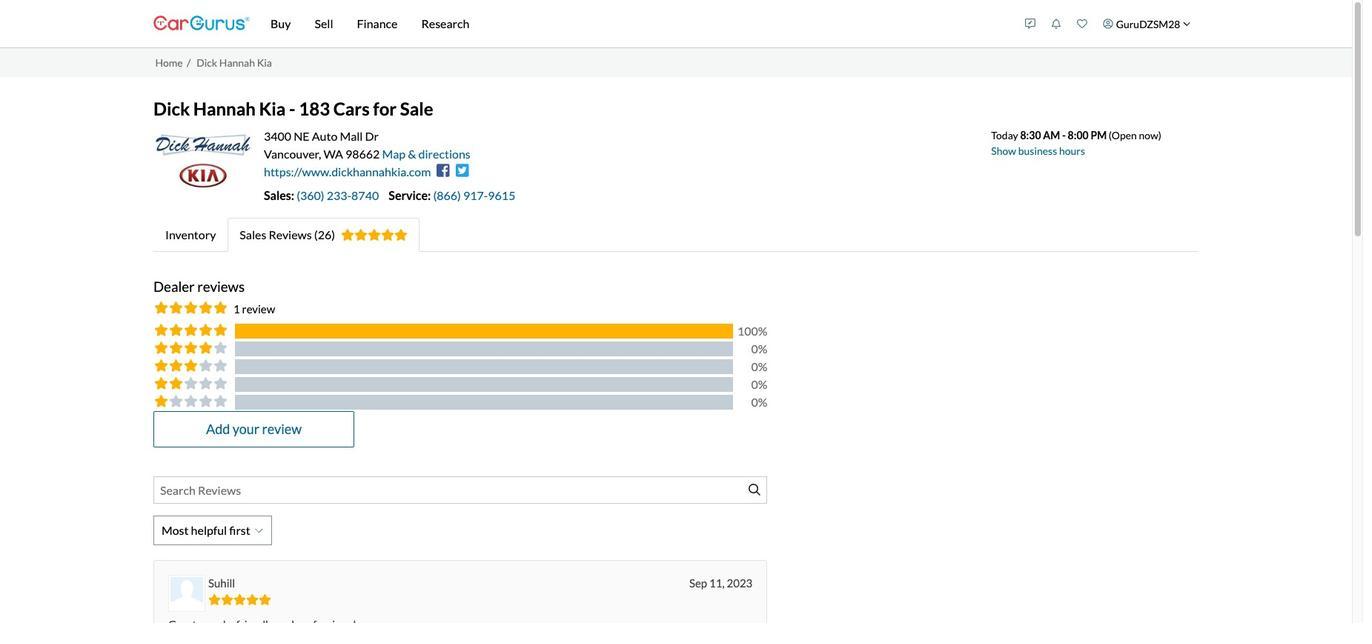 Task type: vqa. For each thing, say whether or not it's contained in the screenshot.
https://www.dickhannahkia.com
yes



Task type: describe. For each thing, give the bounding box(es) containing it.
dr
[[365, 129, 379, 143]]

- for 183
[[289, 98, 295, 119]]

1 review
[[233, 303, 275, 316]]

Search Reviews field
[[153, 477, 767, 504]]

chevron down image inside gurudzsm28 popup button
[[1183, 20, 1191, 28]]

1 vertical spatial kia
[[259, 98, 286, 119]]

now)
[[1139, 129, 1161, 141]]

research
[[421, 16, 469, 30]]

search image
[[749, 484, 761, 496]]

service: (866) 917-9615
[[389, 188, 515, 202]]

for
[[373, 98, 397, 119]]

(360) 233-8740 link
[[297, 188, 389, 202]]

100%
[[737, 324, 767, 338]]

8740
[[351, 188, 379, 202]]

menu bar containing buy
[[250, 0, 1017, 47]]

sales
[[240, 227, 266, 242]]

add your review link
[[153, 411, 354, 448]]

11,
[[709, 577, 725, 590]]

cars
[[333, 98, 370, 119]]

suhill
[[208, 577, 235, 590]]

map
[[382, 147, 406, 161]]

service:
[[389, 188, 431, 202]]

4 0% from the top
[[751, 395, 767, 409]]

gurudzsm28 button
[[1095, 3, 1199, 44]]

reviews
[[269, 227, 312, 242]]

98662
[[345, 147, 380, 161]]

1 horizontal spatial dick
[[197, 56, 217, 69]]

hours
[[1059, 144, 1085, 157]]

research button
[[409, 0, 481, 47]]

gurudzsm28 menu item
[[1095, 3, 1199, 44]]

917-
[[463, 188, 488, 202]]

2023
[[727, 577, 753, 590]]

https://www.dickhannahkia.com link
[[264, 164, 431, 179]]

cargurus logo homepage link image
[[153, 3, 250, 45]]

star image down 'service:'
[[381, 229, 394, 241]]

star image down the 8740
[[368, 229, 381, 241]]

tab list containing inventory
[[153, 218, 1199, 252]]

facebook - dick hannah kia image
[[437, 163, 450, 178]]

finance
[[357, 16, 398, 30]]

(open
[[1109, 129, 1137, 141]]

open notifications image
[[1051, 19, 1062, 29]]

0 vertical spatial hannah
[[219, 56, 255, 69]]

&
[[408, 147, 416, 161]]

sell
[[315, 16, 333, 30]]

home / dick hannah kia
[[155, 56, 272, 69]]

star image down suhill
[[233, 595, 246, 606]]

vancouver,
[[264, 147, 321, 161]]

mall
[[340, 129, 363, 143]]

sep
[[689, 577, 707, 590]]

ne
[[294, 129, 310, 143]]

https://www.dickhannahkia.com
[[264, 164, 431, 179]]

0 vertical spatial review
[[242, 303, 275, 316]]

reviews
[[197, 278, 245, 295]]

map & directions link
[[382, 147, 470, 161]]

8:30
[[1020, 129, 1041, 141]]

suhill image
[[170, 577, 203, 610]]

3400 ne auto mall dr vancouver, wa 98662 map & directions
[[264, 129, 470, 161]]



Task type: locate. For each thing, give the bounding box(es) containing it.
sale
[[400, 98, 433, 119]]

review right your
[[262, 421, 302, 437]]

1
[[233, 303, 240, 316]]

directions
[[418, 147, 470, 161]]

- inside the today 8:30 am - 8:00 pm (open now) show business hours
[[1062, 129, 1066, 141]]

hannah
[[219, 56, 255, 69], [193, 98, 256, 119]]

user icon image
[[1103, 19, 1113, 29]]

0%
[[751, 342, 767, 356], [751, 359, 767, 373], [751, 377, 767, 391], [751, 395, 767, 409]]

sep 11, 2023
[[689, 577, 753, 590]]

- left 183
[[289, 98, 295, 119]]

cargurus logo homepage link link
[[153, 3, 250, 45]]

dealer
[[153, 278, 195, 295]]

0 vertical spatial kia
[[257, 56, 272, 69]]

dick down the home link
[[153, 98, 190, 119]]

gurudzsm28 menu
[[1017, 3, 1199, 44]]

0 vertical spatial dick
[[197, 56, 217, 69]]

0 horizontal spatial -
[[289, 98, 295, 119]]

twitter - dick hannah kia image
[[456, 163, 469, 178]]

buy
[[271, 16, 291, 30]]

star image
[[341, 229, 354, 241], [394, 229, 408, 241], [208, 595, 221, 606], [221, 595, 233, 606], [246, 595, 258, 606], [258, 595, 271, 606]]

today 8:30 am - 8:00 pm (open now) show business hours
[[991, 129, 1161, 157]]

1 horizontal spatial chevron down image
[[1183, 20, 1191, 28]]

1 vertical spatial review
[[262, 421, 302, 437]]

finance button
[[345, 0, 409, 47]]

0 vertical spatial -
[[289, 98, 295, 119]]

review
[[242, 303, 275, 316], [262, 421, 302, 437]]

hannah down home / dick hannah kia
[[193, 98, 256, 119]]

home link
[[155, 56, 183, 69]]

today
[[991, 129, 1018, 141]]

dealer reviews
[[153, 278, 245, 295]]

1 vertical spatial hannah
[[193, 98, 256, 119]]

-
[[289, 98, 295, 119], [1062, 129, 1066, 141]]

sell button
[[303, 0, 345, 47]]

233-
[[327, 188, 351, 202]]

kia
[[257, 56, 272, 69], [259, 98, 286, 119]]

add a car review image
[[1025, 19, 1036, 29]]

1 vertical spatial chevron down image
[[255, 526, 262, 535]]

inventory
[[165, 227, 216, 242]]

2 0% from the top
[[751, 359, 767, 373]]

183
[[299, 98, 330, 119]]

kia down buy 'popup button'
[[257, 56, 272, 69]]

star image right (26) on the top
[[354, 229, 368, 241]]

business
[[1018, 144, 1057, 157]]

0 horizontal spatial chevron down image
[[255, 526, 262, 535]]

pm
[[1091, 129, 1107, 141]]

0 vertical spatial chevron down image
[[1183, 20, 1191, 28]]

- right am
[[1062, 129, 1066, 141]]

- for 8:00
[[1062, 129, 1066, 141]]

dick hannah kia - 183 cars for sale
[[153, 98, 433, 119]]

sales:
[[264, 188, 294, 202]]

1 vertical spatial dick
[[153, 98, 190, 119]]

1 horizontal spatial -
[[1062, 129, 1066, 141]]

saved cars image
[[1077, 19, 1087, 29]]

1 vertical spatial -
[[1062, 129, 1066, 141]]

(360)
[[297, 188, 324, 202]]

sales reviews (26)
[[240, 227, 335, 242]]

auto
[[312, 129, 337, 143]]

3400
[[264, 129, 291, 143]]

kia up 3400
[[259, 98, 286, 119]]

review right 1 at left
[[242, 303, 275, 316]]

3 0% from the top
[[751, 377, 767, 391]]

0 horizontal spatial dick
[[153, 98, 190, 119]]

your
[[233, 421, 259, 437]]

gurudzsm28
[[1116, 17, 1180, 30]]

dick
[[197, 56, 217, 69], [153, 98, 190, 119]]

am
[[1043, 129, 1060, 141]]

1 0% from the top
[[751, 342, 767, 356]]

wa
[[324, 147, 343, 161]]

add
[[206, 421, 230, 437]]

home
[[155, 56, 183, 69]]

star image
[[354, 229, 368, 241], [368, 229, 381, 241], [381, 229, 394, 241], [233, 595, 246, 606]]

inventory tab
[[153, 218, 228, 252]]

buy button
[[259, 0, 303, 47]]

9615
[[488, 188, 515, 202]]

(26)
[[314, 227, 335, 242]]

add your review
[[206, 421, 302, 437]]

chevron down image
[[1183, 20, 1191, 28], [255, 526, 262, 535]]

8:00
[[1068, 129, 1089, 141]]

dick hannah kia logo image
[[153, 127, 253, 194]]

sales: (360) 233-8740
[[264, 188, 379, 202]]

(866) 917-9615 link
[[433, 188, 515, 202]]

tab list
[[153, 218, 1199, 252]]

(866)
[[433, 188, 461, 202]]

show
[[991, 144, 1016, 157]]

show business hours button
[[991, 144, 1085, 157]]

/
[[187, 56, 191, 69]]

dick right /
[[197, 56, 217, 69]]

menu bar
[[250, 0, 1017, 47]]

hannah right /
[[219, 56, 255, 69]]



